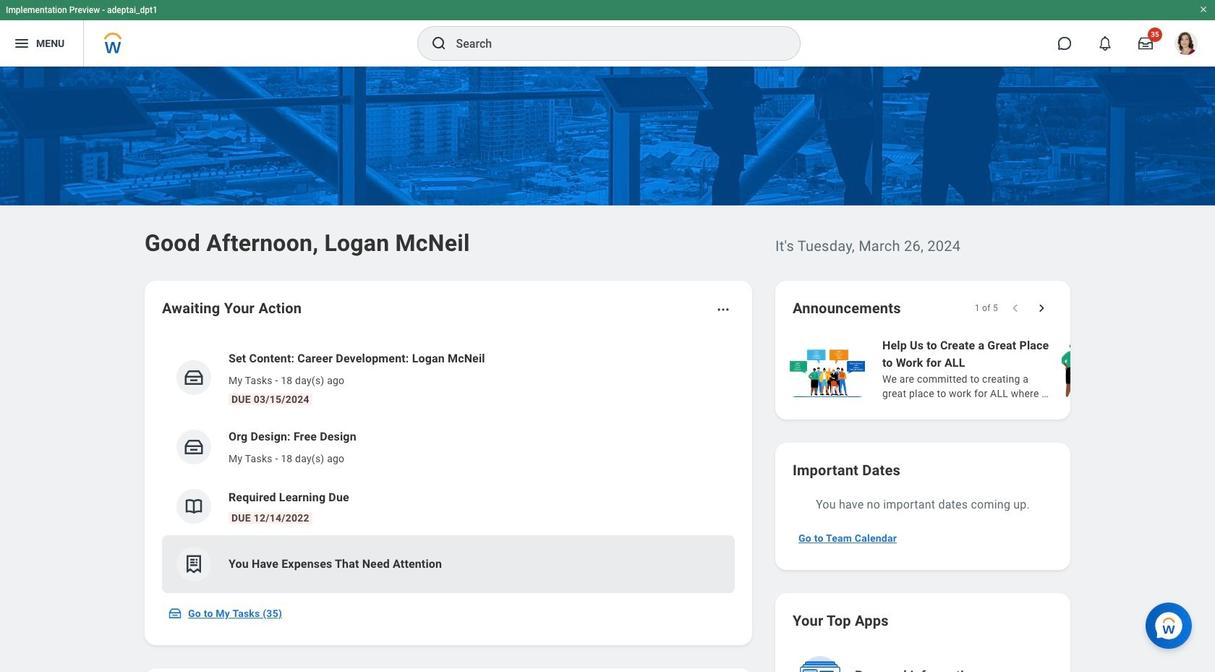 Task type: describe. For each thing, give the bounding box(es) containing it.
0 vertical spatial inbox image
[[183, 436, 205, 458]]

1 horizontal spatial list
[[787, 336, 1216, 402]]

justify image
[[13, 35, 30, 52]]

Search Workday  search field
[[456, 27, 770, 59]]

chevron right small image
[[1035, 301, 1049, 316]]

1 vertical spatial inbox image
[[168, 606, 182, 621]]

search image
[[430, 35, 448, 52]]



Task type: vqa. For each thing, say whether or not it's contained in the screenshot.
CHEVRON LEFT SMALL ICON
yes



Task type: locate. For each thing, give the bounding box(es) containing it.
banner
[[0, 0, 1216, 67]]

main content
[[0, 67, 1216, 672]]

close environment banner image
[[1200, 5, 1208, 14]]

inbox image
[[183, 436, 205, 458], [168, 606, 182, 621]]

dashboard expenses image
[[183, 554, 205, 575]]

list
[[787, 336, 1216, 402], [162, 339, 735, 593]]

book open image
[[183, 496, 205, 517]]

0 horizontal spatial inbox image
[[168, 606, 182, 621]]

1 horizontal spatial inbox image
[[183, 436, 205, 458]]

profile logan mcneil image
[[1175, 32, 1198, 58]]

inbox large image
[[1139, 36, 1154, 51]]

notifications large image
[[1099, 36, 1113, 51]]

status
[[975, 302, 999, 314]]

list item
[[162, 536, 735, 593]]

chevron left small image
[[1009, 301, 1023, 316]]

0 horizontal spatial list
[[162, 339, 735, 593]]

inbox image
[[183, 367, 205, 389]]

related actions image
[[716, 302, 731, 317]]



